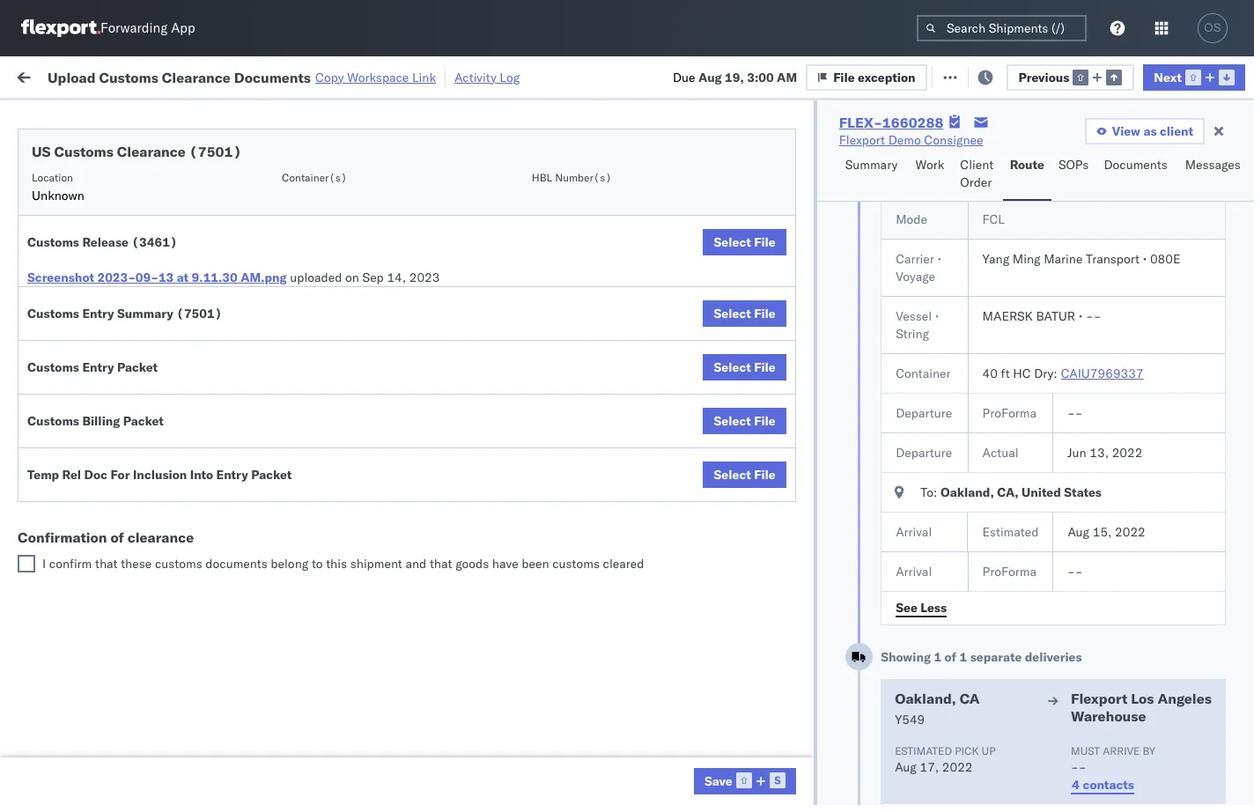 Task type: vqa. For each thing, say whether or not it's contained in the screenshot.
3rd Schedule Pickup from Los Angeles, CA button from the top of the page Ceau7522281, Hlxu6269489, Hlxu8034992
no



Task type: describe. For each thing, give the bounding box(es) containing it.
select for customs entry summary (7501)
[[714, 306, 751, 322]]

2 resize handle column header from the left
[[448, 137, 469, 805]]

number(s)
[[555, 171, 612, 184]]

activity log
[[455, 69, 520, 85]]

hbl
[[532, 171, 553, 184]]

40
[[983, 366, 998, 382]]

am down container(s)
[[314, 215, 334, 231]]

4 account from the top
[[859, 758, 905, 774]]

2:59 for 1st 'schedule pickup from los angeles, ca' button from the top
[[284, 215, 311, 231]]

4 integration test account - karl lagerfeld from the top
[[768, 758, 998, 774]]

to:
[[921, 485, 938, 501]]

entry for packet
[[82, 360, 114, 375]]

2 uetu523847 from the top
[[1180, 448, 1255, 464]]

id
[[967, 144, 978, 157]]

est, for 14,
[[337, 448, 363, 464]]

1 schedule pickup from los angeles, ca from the top
[[41, 206, 238, 239]]

pickup for 1st 'schedule pickup from los angeles, ca' button from the bottom
[[96, 555, 134, 571]]

2 schedule delivery appointment button from the top
[[41, 291, 217, 311]]

2 schedule pickup from los angeles, ca button from the top
[[41, 244, 250, 281]]

2 abcdefg from the top
[[1200, 448, 1255, 464]]

proforma for arrival
[[983, 564, 1037, 580]]

los for third 'schedule pickup from los angeles, ca' button from the bottom of the page
[[166, 322, 186, 338]]

vessel • string
[[896, 308, 940, 342]]

oakland, ca y549
[[895, 690, 980, 728]]

contacts
[[1083, 777, 1135, 793]]

2:00
[[284, 371, 311, 386]]

(3461)
[[132, 234, 178, 250]]

select file for customs billing packet
[[714, 413, 776, 429]]

my work
[[18, 64, 96, 89]]

for
[[111, 467, 130, 483]]

2 flex-1846748 from the top
[[973, 215, 1064, 231]]

to: oakland, ca, united states
[[921, 485, 1102, 501]]

1 customs from the left
[[155, 556, 202, 572]]

1 lagerfeld from the top
[[945, 603, 998, 619]]

customs release (3461)
[[27, 234, 178, 250]]

fcl for 1st 'schedule pickup from los angeles, ca' button from the top
[[579, 215, 601, 231]]

0 horizontal spatial on
[[345, 270, 359, 286]]

select file button for customs entry summary (7501)
[[704, 300, 787, 327]]

select for customs entry packet
[[714, 360, 751, 375]]

2 lhuu7894563, uetu523847 from the top
[[1086, 448, 1255, 464]]

flexport for flexport los angeles warehouse
[[1072, 690, 1128, 708]]

states
[[1065, 485, 1102, 501]]

3 schedule delivery appointment link from the top
[[41, 446, 217, 464]]

ready
[[135, 109, 167, 122]]

13
[[159, 270, 174, 286]]

unknown
[[32, 188, 85, 204]]

nov for 2nd schedule pickup from los angeles, ca link from the top
[[367, 254, 390, 270]]

3 ceau7522281, hlxu626948 from the top
[[1086, 293, 1255, 308]]

angeles, for fifth schedule pickup from los angeles, ca link from the top of the page
[[189, 555, 238, 571]]

link
[[412, 69, 436, 85]]

estimated for estimated pick up aug 17, 2022
[[895, 745, 953, 758]]

2 maeu940 from the top
[[1200, 719, 1255, 735]]

billing
[[82, 413, 120, 429]]

up
[[982, 745, 996, 758]]

goods
[[456, 556, 489, 572]]

bookings test consignee
[[768, 564, 909, 580]]

filtered
[[18, 108, 61, 124]]

import
[[150, 68, 190, 84]]

flex-1660288 link
[[839, 114, 944, 131]]

clearance for upload customs clearance documents copy workspace link
[[162, 68, 231, 86]]

2:59 am edt, nov 5, 2022 for 1st 'schedule pickup from los angeles, ca' button from the top
[[284, 215, 438, 231]]

0 vertical spatial at
[[351, 68, 362, 84]]

save
[[705, 773, 733, 789]]

hc
[[1014, 366, 1032, 382]]

4 karl from the top
[[919, 758, 942, 774]]

upload for upload customs clearance documents
[[41, 361, 81, 377]]

fcl for 1st schedule delivery appointment "button" from the bottom of the page
[[579, 448, 601, 464]]

3 test1234 from the top
[[1200, 293, 1255, 309]]

maersk batur • --
[[983, 308, 1102, 324]]

3 flex-1846748 from the top
[[973, 254, 1064, 270]]

2 karl from the top
[[919, 642, 942, 658]]

2 schedule pickup from los angeles, ca from the top
[[41, 245, 238, 278]]

1 schedule delivery appointment button from the top
[[41, 175, 217, 194]]

customs inside upload customs clearance documents
[[84, 361, 133, 377]]

nyku9743990
[[1086, 758, 1172, 774]]

3 uetu523847 from the top
[[1180, 486, 1255, 502]]

Search Shipments (/) text field
[[917, 15, 1087, 41]]

3 resize handle column header from the left
[[509, 137, 530, 805]]

angeles, for confirm pickup from los angeles, ca link
[[182, 477, 230, 493]]

5 schedule pickup from los angeles, ca button from the top
[[41, 554, 250, 591]]

3 abcdefg from the top
[[1200, 487, 1255, 503]]

confirmation
[[18, 529, 107, 546]]

2 1 from the left
[[960, 649, 968, 665]]

abcd1234560
[[1086, 680, 1173, 696]]

2:59 am est, jan 13, 2023
[[284, 564, 442, 580]]

4 schedule from the top
[[41, 292, 93, 308]]

4 appointment from the top
[[144, 757, 217, 773]]

am up 2:00 am est, nov 9, 2022
[[314, 332, 334, 348]]

4 contacts button
[[1072, 776, 1136, 794]]

1 5, from the top
[[393, 177, 405, 193]]

am down 'uploaded'
[[314, 293, 334, 309]]

1 karl from the top
[[919, 603, 942, 619]]

am right belong
[[314, 564, 334, 580]]

marine
[[1044, 251, 1083, 267]]

angeles, for third schedule pickup from los angeles, ca link from the bottom
[[189, 322, 238, 338]]

4 lhuu7894563, uetu523847 from the top
[[1086, 525, 1255, 541]]

see less button
[[886, 595, 958, 621]]

-- for arrival
[[1068, 564, 1083, 580]]

2 vertical spatial --
[[1200, 681, 1216, 697]]

view
[[1113, 123, 1141, 139]]

select for temp rel doc for inclusion into entry packet
[[714, 467, 751, 483]]

confirm
[[49, 556, 92, 572]]

track
[[449, 68, 478, 84]]

os button
[[1193, 8, 1234, 48]]

arrive
[[1103, 745, 1141, 758]]

2 1889466 from the top
[[1011, 448, 1064, 464]]

2 flex-1889466 from the top
[[973, 448, 1064, 464]]

i confirm that these customs documents belong to this shipment and that goods have been customs cleared
[[42, 556, 645, 572]]

3 lhuu7894563, uetu523847 from the top
[[1086, 486, 1255, 502]]

3 schedule delivery appointment button from the top
[[41, 446, 217, 466]]

confirm for confirm delivery
[[41, 525, 86, 541]]

upload customs clearance documents button
[[41, 360, 250, 397]]

proforma for departure
[[983, 405, 1037, 421]]

customs left billing at the left bottom
[[27, 413, 79, 429]]

customs entry summary (7501)
[[27, 306, 222, 322]]

workitem
[[19, 144, 66, 157]]

759
[[325, 68, 348, 84]]

due
[[673, 69, 696, 85]]

5 schedule pickup from los angeles, ca from the top
[[41, 555, 238, 588]]

4 schedule pickup from los angeles, ca from the top
[[41, 400, 238, 433]]

to
[[312, 556, 323, 572]]

packet for customs entry packet
[[117, 360, 158, 375]]

4 lagerfeld from the top
[[945, 758, 998, 774]]

3 lagerfeld from the top
[[945, 719, 998, 735]]

2:59 for 1st 'schedule pickup from los angeles, ca' button from the bottom
[[284, 564, 311, 580]]

3 ceau7522281, from the top
[[1086, 293, 1176, 308]]

3 1846748 from the top
[[1011, 254, 1064, 270]]

filtered by:
[[18, 108, 81, 124]]

1 2:59 from the top
[[284, 177, 311, 193]]

6 1846748 from the top
[[1011, 371, 1064, 386]]

9.11.30
[[192, 270, 238, 286]]

2 vertical spatial entry
[[216, 467, 248, 483]]

vessel
[[896, 308, 932, 324]]

0 horizontal spatial 13,
[[389, 564, 408, 580]]

sops button
[[1052, 149, 1097, 201]]

summary button
[[839, 149, 909, 201]]

test1234 for 2nd schedule pickup from los angeles, ca link from the top
[[1200, 254, 1255, 270]]

3 hlxu626948 from the top
[[1179, 293, 1255, 308]]

test1234 for third schedule pickup from los angeles, ca link from the bottom
[[1200, 332, 1255, 348]]

5, for 2nd schedule pickup from los angeles, ca link from the top
[[393, 254, 405, 270]]

3 schedule pickup from los angeles, ca link from the top
[[41, 321, 250, 356]]

edt, for third schedule pickup from los angeles, ca link from the bottom
[[337, 332, 364, 348]]

4 integration from the top
[[768, 758, 829, 774]]

2:59 for third 'schedule pickup from los angeles, ca' button from the bottom of the page
[[284, 332, 311, 348]]

client
[[961, 157, 994, 173]]

4 1889466 from the top
[[1011, 526, 1064, 541]]

2:59 for 1st schedule delivery appointment "button" from the bottom of the page
[[284, 448, 311, 464]]

4 lhuu7894563, from the top
[[1086, 525, 1177, 541]]

3 schedule pickup from los angeles, ca button from the top
[[41, 321, 250, 358]]

2 ceau7522281, hlxu626948 from the top
[[1086, 254, 1255, 270]]

0 vertical spatial work
[[193, 68, 223, 84]]

2 1846748 from the top
[[1011, 215, 1064, 231]]

select file for customs release (3461)
[[714, 234, 776, 250]]

3 flex-1889466 from the top
[[973, 487, 1064, 503]]

5, for third schedule pickup from los angeles, ca link from the bottom
[[393, 332, 405, 348]]

container for container numbers
[[1086, 137, 1133, 150]]

arrival for estimated
[[896, 524, 933, 540]]

am.png
[[241, 270, 287, 286]]

1 integration from the top
[[768, 603, 829, 619]]

file for temp rel doc for inclusion into entry packet
[[754, 467, 776, 483]]

1 horizontal spatial exception
[[978, 68, 1036, 84]]

client order button
[[954, 149, 1003, 201]]

3 1889466 from the top
[[1011, 487, 1064, 503]]

schedule delivery appointment for second schedule delivery appointment link from the bottom of the page
[[41, 292, 217, 308]]

1 integration test account - karl lagerfeld from the top
[[768, 603, 998, 619]]

pickup for confirm pickup from los angeles, ca "button"
[[89, 477, 127, 493]]

dry
[[1035, 366, 1054, 382]]

see less
[[896, 600, 947, 616]]

in
[[264, 109, 274, 122]]

less
[[921, 600, 947, 616]]

upload customs clearance documents link
[[41, 360, 250, 395]]

:
[[1054, 366, 1058, 382]]

los for 4th 'schedule pickup from los angeles, ca' button from the bottom of the page
[[166, 245, 186, 260]]

am right 2:00
[[314, 371, 334, 386]]

for
[[169, 109, 184, 122]]

1 horizontal spatial file exception
[[953, 68, 1036, 84]]

6 flex-1846748 from the top
[[973, 371, 1064, 386]]

5 flex-1846748 from the top
[[973, 332, 1064, 348]]

confirmation of clearance
[[18, 529, 194, 546]]

consignee button
[[760, 140, 918, 158]]

appointment for third schedule delivery appointment link from the bottom of the page
[[144, 176, 217, 192]]

2:59 am edt, nov 5, 2022 for 4th 'schedule pickup from los angeles, ca' button from the bottom of the page
[[284, 254, 438, 270]]

2 schedule delivery appointment link from the top
[[41, 291, 217, 309]]

1 horizontal spatial work
[[916, 157, 945, 173]]

select file button for customs billing packet
[[704, 408, 787, 434]]

yang
[[983, 251, 1010, 267]]

upload for upload customs clearance documents copy workspace link
[[48, 68, 96, 86]]

2 lhuu7894563, from the top
[[1086, 448, 1177, 464]]

entry for summary
[[82, 306, 114, 322]]

4
[[1072, 777, 1080, 793]]

1 account from the top
[[859, 603, 905, 619]]

arrival for proforma
[[896, 564, 933, 580]]

nov right container(s)
[[367, 177, 390, 193]]

customs up status
[[99, 68, 159, 86]]

0 vertical spatial aug
[[699, 69, 722, 85]]

release
[[82, 234, 129, 250]]

hlxu626948 for 1st schedule pickup from los angeles, ca link
[[1179, 215, 1255, 231]]

flexport. image
[[21, 19, 100, 37]]

my
[[18, 64, 46, 89]]

4 2:59 from the top
[[284, 293, 311, 309]]

client order
[[961, 157, 994, 190]]

2:59 am edt, nov 5, 2022 for third 'schedule pickup from los angeles, ca' button from the bottom of the page
[[284, 332, 438, 348]]

am up 'pm'
[[314, 448, 334, 464]]

select for customs billing packet
[[714, 413, 751, 429]]

no
[[417, 109, 431, 122]]

2:59 for 4th 'schedule pickup from los angeles, ca' button from the bottom of the page
[[284, 254, 311, 270]]

consignee for flexport demo consignee
[[925, 132, 984, 148]]

1 ocean fcl from the top
[[539, 177, 601, 193]]

angeles
[[1158, 690, 1212, 708]]

file for customs release (3461)
[[754, 234, 776, 250]]

1 2:59 am edt, nov 5, 2022 from the top
[[284, 177, 438, 193]]

1 edt, from the top
[[337, 177, 364, 193]]

dec for 23,
[[365, 487, 388, 503]]

1 1846748 from the top
[[1011, 177, 1064, 193]]

1 schedule pickup from los angeles, ca link from the top
[[41, 205, 250, 240]]

1 that from the left
[[95, 556, 118, 572]]

2 integration test account - karl lagerfeld from the top
[[768, 642, 998, 658]]

ca,
[[998, 485, 1019, 501]]

hlxu626948 for third schedule pickup from los angeles, ca link from the bottom
[[1179, 331, 1255, 347]]

15,
[[1093, 524, 1112, 540]]

departure for actual
[[896, 445, 953, 461]]

confirm pickup from los angeles, ca link
[[41, 476, 250, 512]]

5 schedule pickup from los angeles, ca link from the top
[[41, 554, 250, 589]]

1 horizontal spatial of
[[945, 649, 957, 665]]

dec for 14,
[[366, 448, 389, 464]]

confirm delivery link
[[41, 524, 134, 541]]

2 schedule pickup from los angeles, ca link from the top
[[41, 244, 250, 279]]

1893174
[[1011, 564, 1064, 580]]

by:
[[64, 108, 81, 124]]

customs down by:
[[54, 143, 114, 160]]

ocean fcl for 1st schedule delivery appointment link from the bottom
[[539, 448, 601, 464]]

snoozed
[[369, 109, 409, 122]]

1 flex-1889466 from the top
[[973, 409, 1064, 425]]

forwarding app
[[100, 20, 195, 37]]

1 ceau7522281, hlxu626948 from the top
[[1086, 215, 1255, 231]]

edt, for 1st schedule pickup from los angeles, ca link
[[337, 215, 364, 231]]

estimated pick up aug 17, 2022
[[895, 745, 996, 775]]

uploaded
[[290, 270, 342, 286]]

ming
[[1013, 251, 1041, 267]]

4 abcdefg from the top
[[1200, 526, 1255, 541]]

edt, for 2nd schedule pickup from los angeles, ca link from the top
[[337, 254, 364, 270]]

7 resize handle column header from the left
[[1056, 137, 1077, 805]]

clearance for us customs clearance (7501)
[[117, 143, 186, 160]]

nov down sep
[[367, 293, 390, 309]]

flex-2130387
[[973, 642, 1064, 658]]

copy workspace link button
[[315, 69, 436, 85]]

1 abcdefg from the top
[[1200, 409, 1255, 425]]

5 resize handle column header from the left
[[738, 137, 760, 805]]



Task type: locate. For each thing, give the bounding box(es) containing it.
zimu3048
[[1200, 758, 1255, 774]]

angeles, for 2nd schedule pickup from los angeles, ca link from the top
[[189, 245, 238, 260]]

1 confirm from the top
[[41, 477, 86, 493]]

0 vertical spatial of
[[111, 529, 124, 546]]

flex-1660288
[[839, 114, 944, 131]]

1846748 down ming at right top
[[1011, 293, 1064, 309]]

0 vertical spatial --
[[1068, 405, 1083, 421]]

los for 4th 'schedule pickup from los angeles, ca' button from the top of the page
[[166, 400, 186, 415]]

(7501) for us customs clearance (7501)
[[189, 143, 242, 160]]

1 vertical spatial dec
[[365, 487, 388, 503]]

estimated down to: oakland, ca, united states
[[983, 524, 1039, 540]]

1846748 up ming at right top
[[1011, 215, 1064, 231]]

0 vertical spatial departure
[[896, 405, 953, 421]]

schedule delivery appointment link down us customs clearance (7501)
[[41, 175, 217, 193]]

1846748 down maersk batur • --
[[1011, 332, 1064, 348]]

759 at risk
[[325, 68, 386, 84]]

documents for upload customs clearance documents copy workspace link
[[234, 68, 311, 86]]

0 vertical spatial dec
[[366, 448, 389, 464]]

nov for 'upload customs clearance documents' link
[[366, 371, 389, 386]]

flexport inside flexport los angeles warehouse
[[1072, 690, 1128, 708]]

14,
[[387, 270, 406, 286], [393, 448, 412, 464]]

risk
[[365, 68, 386, 84]]

activity
[[455, 69, 497, 85]]

1 vertical spatial summary
[[117, 306, 173, 322]]

3 integration test account - karl lagerfeld from the top
[[768, 719, 998, 735]]

angeles, inside confirm pickup from los angeles, ca
[[182, 477, 230, 493]]

confirm inside confirm delivery link
[[41, 525, 86, 541]]

2 test1234 from the top
[[1200, 254, 1255, 270]]

-- for departure
[[1068, 405, 1083, 421]]

container up 'numbers'
[[1086, 137, 1133, 150]]

0 horizontal spatial exception
[[858, 69, 916, 85]]

ca for confirm pickup from los angeles, ca link
[[41, 495, 57, 511]]

ceau7522281, up caiu7969337 button on the top of the page
[[1086, 331, 1176, 347]]

7 schedule from the top
[[41, 447, 93, 463]]

2022 inside estimated pick up aug 17, 2022
[[943, 760, 973, 775]]

2 5, from the top
[[393, 215, 405, 231]]

oakland, inside oakland, ca y549
[[895, 690, 957, 708]]

integration test account - karl lagerfeld down y549
[[768, 758, 998, 774]]

ca up temp
[[41, 417, 57, 433]]

must
[[1072, 745, 1101, 758]]

file for customs billing packet
[[754, 413, 776, 429]]

1 vertical spatial of
[[945, 649, 957, 665]]

lagerfeld down less at the bottom of the page
[[945, 642, 998, 658]]

documents up in on the left
[[234, 68, 311, 86]]

1 vertical spatial oakland,
[[895, 690, 957, 708]]

1 horizontal spatial documents
[[234, 68, 311, 86]]

0 horizontal spatial flexport
[[839, 132, 886, 148]]

consignee
[[925, 132, 984, 148], [768, 144, 819, 157], [850, 564, 909, 580]]

1 vertical spatial documents
[[1104, 157, 1168, 173]]

0 vertical spatial 2023
[[409, 270, 440, 286]]

1889466 left states
[[1011, 487, 1064, 503]]

select file for customs entry summary (7501)
[[714, 306, 776, 322]]

lagerfeld up the showing 1 of 1 separate deliveries
[[945, 603, 998, 619]]

flex-1662119
[[973, 681, 1064, 697]]

edt,
[[337, 177, 364, 193], [337, 215, 364, 231], [337, 254, 364, 270], [337, 293, 364, 309], [337, 332, 364, 348]]

nov left 9,
[[366, 371, 389, 386]]

4 schedule pickup from los angeles, ca link from the top
[[41, 399, 250, 434]]

2 2:59 from the top
[[284, 215, 311, 231]]

pickup down customs entry summary (7501)
[[96, 322, 134, 338]]

0 vertical spatial clearance
[[162, 68, 231, 86]]

2 gvcu5265864 from the top
[[1086, 719, 1172, 735]]

0 vertical spatial (7501)
[[189, 143, 242, 160]]

ceau7522281, for 'upload customs clearance documents' link
[[1086, 370, 1176, 386]]

1 schedule pickup from los angeles, ca button from the top
[[41, 205, 250, 242]]

2022
[[408, 177, 438, 193], [408, 215, 438, 231], [408, 254, 438, 270], [408, 293, 438, 309], [408, 332, 438, 348], [407, 371, 437, 386], [1113, 445, 1143, 461], [415, 448, 445, 464], [414, 487, 444, 503], [1116, 524, 1146, 540], [943, 760, 973, 775]]

est, right 'pm'
[[336, 487, 362, 503]]

karl right see
[[919, 603, 942, 619]]

2:59 down progress
[[284, 177, 311, 193]]

by
[[1143, 745, 1156, 758]]

proforma down ft
[[983, 405, 1037, 421]]

account down see
[[859, 642, 905, 658]]

gvcu5265864 up arrive
[[1086, 719, 1172, 735]]

4 5, from the top
[[393, 293, 405, 309]]

packet for customs billing packet
[[123, 413, 164, 429]]

0 vertical spatial upload
[[48, 68, 96, 86]]

from for fifth schedule pickup from los angeles, ca link from the top of the page
[[137, 555, 163, 571]]

0 vertical spatial gvcu5265864
[[1086, 642, 1172, 657]]

entry
[[82, 306, 114, 322], [82, 360, 114, 375], [216, 467, 248, 483]]

2 schedule from the top
[[41, 206, 93, 222]]

0 horizontal spatial container
[[896, 366, 951, 382]]

activity log button
[[455, 67, 520, 87]]

0 vertical spatial entry
[[82, 306, 114, 322]]

4 edt, from the top
[[337, 293, 364, 309]]

ca inside oakland, ca y549
[[960, 690, 980, 708]]

packet down customs entry summary (7501)
[[117, 360, 158, 375]]

flex-1846748 button
[[945, 172, 1068, 197], [945, 172, 1068, 197], [945, 211, 1068, 236], [945, 211, 1068, 236], [945, 250, 1068, 274], [945, 250, 1068, 274], [945, 289, 1068, 313], [945, 289, 1068, 313], [945, 327, 1068, 352], [945, 327, 1068, 352], [945, 366, 1068, 391], [945, 366, 1068, 391]]

ocean fcl for third schedule pickup from los angeles, ca link from the bottom
[[539, 332, 601, 348]]

fcl for 1st 'schedule pickup from los angeles, ca' button from the bottom
[[579, 564, 601, 580]]

4 flex-1889466 from the top
[[973, 526, 1064, 541]]

• left 080e
[[1143, 251, 1148, 267]]

karl down y549
[[919, 758, 942, 774]]

aug
[[699, 69, 722, 85], [1068, 524, 1090, 540], [895, 760, 917, 775]]

string
[[896, 326, 930, 342]]

nov for 1st schedule pickup from los angeles, ca link
[[367, 215, 390, 231]]

ca for fifth schedule pickup from los angeles, ca link from the top of the page
[[41, 572, 57, 588]]

actual
[[983, 445, 1019, 461]]

batch action button
[[1128, 63, 1243, 89]]

8 resize handle column header from the left
[[1170, 137, 1191, 805]]

est, for 13,
[[337, 564, 363, 580]]

hbl number(s)
[[532, 171, 612, 184]]

vandelay west
[[768, 681, 851, 697]]

1 vertical spatial departure
[[896, 445, 953, 461]]

confirm up confirm
[[41, 525, 86, 541]]

aug inside estimated pick up aug 17, 2022
[[895, 760, 917, 775]]

1 select from the top
[[714, 234, 751, 250]]

pickup for 4th 'schedule pickup from los angeles, ca' button from the top of the page
[[96, 400, 134, 415]]

customs up customs billing packet
[[27, 360, 79, 375]]

carrier • voyage
[[896, 251, 942, 285]]

1 horizontal spatial customs
[[553, 556, 600, 572]]

flexport
[[839, 132, 886, 148], [1072, 690, 1128, 708]]

integration test account - karl lagerfeld up showing
[[768, 603, 998, 619]]

of up these
[[111, 529, 124, 546]]

4 ceau7522281, hlxu626948 from the top
[[1086, 331, 1255, 347]]

2 departure from the top
[[896, 445, 953, 461]]

log
[[500, 69, 520, 85]]

pickup right the rel
[[89, 477, 127, 493]]

file
[[953, 68, 975, 84], [834, 69, 855, 85], [754, 234, 776, 250], [754, 306, 776, 322], [754, 360, 776, 375], [754, 413, 776, 429], [754, 467, 776, 483]]

confirm inside confirm pickup from los angeles, ca
[[41, 477, 86, 493]]

from for third schedule pickup from los angeles, ca link from the bottom
[[137, 322, 163, 338]]

ocean fcl
[[539, 177, 601, 193], [539, 215, 601, 231], [539, 332, 601, 348], [539, 371, 601, 386], [539, 448, 601, 464], [539, 487, 601, 503], [539, 564, 601, 580]]

ca down "unknown"
[[41, 223, 57, 239]]

documents inside upload customs clearance documents
[[41, 378, 104, 394]]

flexport demo consignee
[[839, 132, 984, 148]]

confirm for confirm pickup from los angeles, ca
[[41, 477, 86, 493]]

2 account from the top
[[859, 642, 905, 658]]

from for second schedule pickup from los angeles, ca link from the bottom
[[137, 400, 163, 415]]

2 integration from the top
[[768, 642, 829, 658]]

2 horizontal spatial consignee
[[925, 132, 984, 148]]

hlxu626948 for 2nd schedule pickup from los angeles, ca link from the top
[[1179, 254, 1255, 270]]

ca for 2nd schedule pickup from los angeles, ca link from the top
[[41, 262, 57, 278]]

1 ceau7522281, from the top
[[1086, 215, 1176, 231]]

1 vertical spatial (7501)
[[176, 306, 222, 322]]

5 test1234 from the top
[[1200, 371, 1255, 386]]

integration
[[768, 603, 829, 619], [768, 642, 829, 658], [768, 719, 829, 735], [768, 758, 829, 774]]

los inside flexport los angeles warehouse
[[1132, 690, 1155, 708]]

2:00 am est, nov 9, 2022
[[284, 371, 437, 386]]

1 vertical spatial entry
[[82, 360, 114, 375]]

customs right been
[[553, 556, 600, 572]]

ceau7522281, for 1st schedule pickup from los angeles, ca link
[[1086, 215, 1176, 231]]

schedule delivery appointment button up for
[[41, 446, 217, 466]]

1 vertical spatial container
[[896, 366, 951, 382]]

1 vertical spatial at
[[177, 270, 189, 286]]

account left 17,
[[859, 758, 905, 774]]

0 horizontal spatial at
[[177, 270, 189, 286]]

message
[[238, 68, 287, 84]]

must arrive by -- 4 contacts
[[1072, 745, 1156, 793]]

test1234 for 1st schedule pickup from los angeles, ca link
[[1200, 215, 1255, 231]]

2 appointment from the top
[[144, 292, 217, 308]]

est, left 9,
[[337, 371, 363, 386]]

2 vertical spatial clearance
[[136, 361, 193, 377]]

clearance inside upload customs clearance documents
[[136, 361, 193, 377]]

ocean fcl for fifth schedule pickup from los angeles, ca link from the top of the page
[[539, 564, 601, 580]]

carrier
[[896, 251, 935, 267]]

integration test account - karl lagerfeld down see
[[768, 642, 998, 658]]

cleared
[[603, 556, 645, 572]]

0 horizontal spatial estimated
[[895, 745, 953, 758]]

numbers
[[1086, 151, 1129, 164]]

1 vertical spatial 14,
[[393, 448, 412, 464]]

2:59 left to
[[284, 564, 311, 580]]

0 horizontal spatial that
[[95, 556, 118, 572]]

los inside confirm pickup from los angeles, ca
[[159, 477, 179, 493]]

fcl for confirm pickup from los angeles, ca "button"
[[579, 487, 601, 503]]

2 that from the left
[[430, 556, 453, 572]]

flexport up must
[[1072, 690, 1128, 708]]

0 vertical spatial summary
[[846, 157, 898, 173]]

exception up the flex-1660288 link
[[858, 69, 916, 85]]

1 horizontal spatial at
[[351, 68, 362, 84]]

have
[[492, 556, 519, 572]]

customs
[[99, 68, 159, 86], [54, 143, 114, 160], [27, 234, 79, 250], [27, 306, 79, 322], [27, 360, 79, 375], [84, 361, 133, 377], [27, 413, 79, 429]]

ocean fcl for confirm pickup from los angeles, ca link
[[539, 487, 601, 503]]

yang ming marine transport • 080e
[[983, 251, 1181, 267]]

0 vertical spatial container
[[1086, 137, 1133, 150]]

work down flexport demo consignee link at the right top
[[916, 157, 945, 173]]

1 1889466 from the top
[[1011, 409, 1064, 425]]

bosch
[[768, 177, 803, 193], [654, 215, 689, 231], [768, 215, 803, 231], [654, 254, 689, 270], [768, 254, 803, 270], [654, 293, 689, 309], [768, 293, 803, 309], [654, 332, 689, 348], [768, 332, 803, 348], [654, 371, 689, 386], [768, 371, 803, 386], [654, 409, 689, 425], [768, 409, 803, 425], [654, 448, 689, 464], [768, 448, 803, 464], [654, 487, 689, 503], [768, 487, 803, 503], [768, 526, 803, 541]]

am left sep
[[314, 254, 334, 270]]

2 select file button from the top
[[704, 300, 787, 327]]

file exception up the flex-1660288 link
[[834, 69, 916, 85]]

1846748 down route
[[1011, 177, 1064, 193]]

1889466 down dry
[[1011, 409, 1064, 425]]

1 vertical spatial clearance
[[117, 143, 186, 160]]

nov up 2:00 am est, nov 9, 2022
[[367, 332, 390, 348]]

1 horizontal spatial 1
[[960, 649, 968, 665]]

schedule pickup from los angeles, ca link
[[41, 205, 250, 240], [41, 244, 250, 279], [41, 321, 250, 356], [41, 399, 250, 434], [41, 554, 250, 589]]

select for customs release (3461)
[[714, 234, 751, 250]]

work
[[50, 64, 96, 89]]

4 flex-1846748 from the top
[[973, 293, 1064, 309]]

schedule delivery appointment link up for
[[41, 446, 217, 464]]

flexport for flexport demo consignee
[[839, 132, 886, 148]]

arrival up see
[[896, 564, 933, 580]]

3 select file from the top
[[714, 360, 776, 375]]

1 horizontal spatial flexport
[[1072, 690, 1128, 708]]

2 vertical spatial schedule delivery appointment button
[[41, 446, 217, 466]]

appointment
[[144, 176, 217, 192], [144, 292, 217, 308], [144, 447, 217, 463], [144, 757, 217, 773]]

8 schedule from the top
[[41, 555, 93, 571]]

1 proforma from the top
[[983, 405, 1037, 421]]

9 resize handle column header from the left
[[1223, 137, 1244, 805]]

4 schedule pickup from los angeles, ca button from the top
[[41, 399, 250, 436]]

ceau7522281, right :
[[1086, 370, 1176, 386]]

customs up billing at the left bottom
[[84, 361, 133, 377]]

0 vertical spatial estimated
[[983, 524, 1039, 540]]

3 account from the top
[[859, 719, 905, 735]]

that down confirmation of clearance
[[95, 556, 118, 572]]

maersk
[[983, 308, 1034, 324]]

account
[[859, 603, 905, 619], [859, 642, 905, 658], [859, 719, 905, 735], [859, 758, 905, 774]]

-- up jun
[[1068, 405, 1083, 421]]

confirm up confirmation
[[41, 477, 86, 493]]

4 select file from the top
[[714, 413, 776, 429]]

7:00 pm est, dec 23, 2022
[[284, 487, 444, 503]]

1 vertical spatial estimated
[[895, 745, 953, 758]]

container(s)
[[282, 171, 347, 184]]

0 vertical spatial schedule delivery appointment button
[[41, 175, 217, 194]]

4 resize handle column header from the left
[[624, 137, 645, 805]]

est, for 9,
[[337, 371, 363, 386]]

aug left "19,"
[[699, 69, 722, 85]]

am right '3:00'
[[777, 69, 798, 85]]

• right vessel
[[936, 308, 940, 324]]

los left 'angeles'
[[1132, 690, 1155, 708]]

1 horizontal spatial summary
[[846, 157, 898, 173]]

lagerfeld up pick
[[945, 719, 998, 735]]

customs down screenshot
[[27, 306, 79, 322]]

0 horizontal spatial work
[[193, 68, 223, 84]]

4 select file button from the top
[[704, 408, 787, 434]]

documents down customs entry packet
[[41, 378, 104, 394]]

estimated inside estimated pick up aug 17, 2022
[[895, 745, 953, 758]]

1 schedule delivery appointment link from the top
[[41, 175, 217, 193]]

packet up 7:00
[[251, 467, 292, 483]]

flex-1889466 down actual
[[973, 487, 1064, 503]]

1889466
[[1011, 409, 1064, 425], [1011, 448, 1064, 464], [1011, 487, 1064, 503], [1011, 526, 1064, 541]]

os
[[1205, 21, 1222, 34]]

1 vertical spatial packet
[[123, 413, 164, 429]]

from inside confirm pickup from los angeles, ca
[[130, 477, 156, 493]]

1846748 right ft
[[1011, 371, 1064, 386]]

these
[[121, 556, 152, 572]]

2 2:59 am edt, nov 5, 2022 from the top
[[284, 215, 438, 231]]

3 appointment from the top
[[144, 447, 217, 463]]

3 edt, from the top
[[337, 254, 364, 270]]

schedule delivery appointment for 1st schedule delivery appointment link from the bottom
[[41, 447, 217, 463]]

3 2:59 am edt, nov 5, 2022 from the top
[[284, 254, 438, 270]]

pickup inside confirm pickup from los angeles, ca
[[89, 477, 127, 493]]

consignee for bookings test consignee
[[850, 564, 909, 580]]

lhuu7894563, up states
[[1086, 448, 1177, 464]]

customs up screenshot
[[27, 234, 79, 250]]

documents inside button
[[1104, 157, 1168, 173]]

6 resize handle column header from the left
[[915, 137, 936, 805]]

ca for second schedule pickup from los angeles, ca link from the bottom
[[41, 417, 57, 433]]

0 horizontal spatial of
[[111, 529, 124, 546]]

2 horizontal spatial aug
[[1068, 524, 1090, 540]]

0 horizontal spatial documents
[[41, 378, 104, 394]]

0 horizontal spatial file exception
[[834, 69, 916, 85]]

est, left jan at the left bottom of page
[[337, 564, 363, 580]]

2:59 down container(s)
[[284, 215, 311, 231]]

summary down demo
[[846, 157, 898, 173]]

am down progress
[[314, 177, 334, 193]]

1 vertical spatial upload
[[41, 361, 81, 377]]

appointment for 1st schedule delivery appointment link from the bottom
[[144, 447, 217, 463]]

ft
[[1002, 366, 1010, 382]]

5 1846748 from the top
[[1011, 332, 1064, 348]]

0 vertical spatial packet
[[117, 360, 158, 375]]

los down upload customs clearance documents "button" at left top
[[166, 400, 186, 415]]

work button
[[909, 149, 954, 201]]

gvcu5265864
[[1086, 642, 1172, 657], [1086, 719, 1172, 735]]

0 horizontal spatial summary
[[117, 306, 173, 322]]

showing
[[881, 649, 931, 665]]

select file button
[[704, 229, 787, 256], [704, 300, 787, 327], [704, 354, 787, 381], [704, 408, 787, 434], [704, 462, 787, 488]]

screenshot 2023-09-13 at 9.11.30 am.png uploaded on sep 14, 2023
[[27, 270, 440, 286]]

pickup for 1st 'schedule pickup from los angeles, ca' button from the top
[[96, 206, 134, 222]]

1 vertical spatial schedule delivery appointment button
[[41, 291, 217, 311]]

route
[[1010, 157, 1045, 173]]

doc
[[84, 467, 108, 483]]

-- right 1893174
[[1068, 564, 1083, 580]]

5, for 1st schedule pickup from los angeles, ca link
[[393, 215, 405, 231]]

flex-1889466
[[973, 409, 1064, 425], [973, 448, 1064, 464], [973, 487, 1064, 503], [973, 526, 1064, 541]]

13,
[[1090, 445, 1109, 461], [389, 564, 408, 580]]

from for confirm pickup from los angeles, ca link
[[130, 477, 156, 493]]

lhuu7894563, up aug 15, 2022
[[1086, 486, 1177, 502]]

5 edt, from the top
[[337, 332, 364, 348]]

4 1846748 from the top
[[1011, 293, 1064, 309]]

of right showing
[[945, 649, 957, 665]]

workspace
[[347, 69, 409, 85]]

from
[[137, 206, 163, 222], [137, 245, 163, 260], [137, 322, 163, 338], [137, 400, 163, 415], [130, 477, 156, 493], [137, 555, 163, 571]]

2:59 up 2:00
[[284, 332, 311, 348]]

• inside vessel • string
[[936, 308, 940, 324]]

1 appointment from the top
[[144, 176, 217, 192]]

1 gvcu5265864 from the top
[[1086, 642, 1172, 657]]

2 horizontal spatial documents
[[1104, 157, 1168, 173]]

14, up 23,
[[393, 448, 412, 464]]

5 2:59 am edt, nov 5, 2022 from the top
[[284, 332, 438, 348]]

1 vertical spatial aug
[[1068, 524, 1090, 540]]

entry up customs billing packet
[[82, 360, 114, 375]]

los for confirm pickup from los angeles, ca "button"
[[159, 477, 179, 493]]

0 vertical spatial confirm
[[41, 477, 86, 493]]

as
[[1144, 123, 1157, 139]]

0 vertical spatial proforma
[[983, 405, 1037, 421]]

1 vertical spatial --
[[1068, 564, 1083, 580]]

2 select file from the top
[[714, 306, 776, 322]]

select file for customs entry packet
[[714, 360, 776, 375]]

2 lagerfeld from the top
[[945, 642, 998, 658]]

estimated for estimated
[[983, 524, 1039, 540]]

0 vertical spatial flexport
[[839, 132, 886, 148]]

sops
[[1059, 157, 1089, 173]]

select file for temp rel doc for inclusion into entry packet
[[714, 467, 776, 483]]

pickup for third 'schedule pickup from los angeles, ca' button from the bottom of the page
[[96, 322, 134, 338]]

forwarding
[[100, 20, 168, 37]]

ca down customs release (3461)
[[41, 262, 57, 278]]

exception down the "search shipments (/)" 'text field'
[[978, 68, 1036, 84]]

1 vertical spatial 13,
[[389, 564, 408, 580]]

2 vertical spatial documents
[[41, 378, 104, 394]]

0 vertical spatial oakland,
[[941, 485, 995, 501]]

3 select from the top
[[714, 360, 751, 375]]

ca for 1st schedule pickup from los angeles, ca link
[[41, 223, 57, 239]]

confirm delivery button
[[41, 524, 134, 543]]

1 horizontal spatial that
[[430, 556, 453, 572]]

into
[[190, 467, 213, 483]]

file exception
[[953, 68, 1036, 84], [834, 69, 916, 85]]

2 vertical spatial aug
[[895, 760, 917, 775]]

1 lhuu7894563, uetu523847 from the top
[[1086, 409, 1255, 425]]

pickup up 2023-
[[96, 245, 134, 260]]

0 vertical spatial 13,
[[1090, 445, 1109, 461]]

1 test1234 from the top
[[1200, 215, 1255, 231]]

1 vertical spatial work
[[916, 157, 945, 173]]

•
[[938, 251, 942, 267], [1143, 251, 1148, 267], [936, 308, 940, 324], [1079, 308, 1083, 324]]

nov right 'uploaded'
[[367, 254, 390, 270]]

select file button for temp rel doc for inclusion into entry packet
[[704, 462, 787, 488]]

ceau7522281, for 2nd schedule pickup from los angeles, ca link from the top
[[1086, 254, 1176, 270]]

(7501) for customs entry summary (7501)
[[176, 306, 222, 322]]

4 hlxu626948 from the top
[[1179, 331, 1255, 347]]

2:59 down 'uploaded'
[[284, 293, 311, 309]]

los for 1st 'schedule pickup from los angeles, ca' button from the bottom
[[166, 555, 186, 571]]

1 vertical spatial on
[[345, 270, 359, 286]]

1 resize handle column header from the left
[[252, 137, 273, 805]]

14, right sep
[[387, 270, 406, 286]]

4 2:59 am edt, nov 5, 2022 from the top
[[284, 293, 438, 309]]

container for container
[[896, 366, 951, 382]]

schedule delivery appointment for third schedule delivery appointment link from the bottom of the page
[[41, 176, 217, 192]]

1 vertical spatial proforma
[[983, 564, 1037, 580]]

0 vertical spatial maeu940
[[1200, 603, 1255, 619]]

flexport los angeles warehouse
[[1072, 690, 1212, 725]]

1 flex-1846748 from the top
[[973, 177, 1064, 193]]

(7501) down 9.11.30
[[176, 306, 222, 322]]

0 horizontal spatial 1
[[934, 649, 942, 665]]

3 schedule from the top
[[41, 245, 93, 260]]

0 vertical spatial schedule delivery appointment link
[[41, 175, 217, 193]]

1 departure from the top
[[896, 405, 953, 421]]

3 integration from the top
[[768, 719, 829, 735]]

at
[[351, 68, 362, 84], [177, 270, 189, 286]]

ceau7522281, right the marine
[[1086, 254, 1176, 270]]

2 schedule delivery appointment from the top
[[41, 292, 217, 308]]

resize handle column header
[[252, 137, 273, 805], [448, 137, 469, 805], [509, 137, 530, 805], [624, 137, 645, 805], [738, 137, 760, 805], [915, 137, 936, 805], [1056, 137, 1077, 805], [1170, 137, 1191, 805], [1223, 137, 1244, 805]]

container down string
[[896, 366, 951, 382]]

upload inside upload customs clearance documents
[[41, 361, 81, 377]]

1 vertical spatial maeu940
[[1200, 719, 1255, 735]]

0 vertical spatial documents
[[234, 68, 311, 86]]

0 vertical spatial 14,
[[387, 270, 406, 286]]

4 ceau7522281, from the top
[[1086, 331, 1176, 347]]

0 vertical spatial on
[[432, 68, 446, 84]]

1660288
[[883, 114, 944, 131]]

packet right billing at the left bottom
[[123, 413, 164, 429]]

test1234 for 'upload customs clearance documents' link
[[1200, 371, 1255, 386]]

1 horizontal spatial 13,
[[1090, 445, 1109, 461]]

4 uetu523847 from the top
[[1180, 525, 1255, 541]]

from for 1st schedule pickup from los angeles, ca link
[[137, 206, 163, 222]]

1 horizontal spatial on
[[432, 68, 446, 84]]

1 vertical spatial flexport
[[1072, 690, 1128, 708]]

at right 13
[[177, 270, 189, 286]]

us customs clearance (7501)
[[32, 143, 242, 160]]

1 horizontal spatial container
[[1086, 137, 1133, 150]]

pickup for 4th 'schedule pickup from los angeles, ca' button from the bottom of the page
[[96, 245, 134, 260]]

departure for proforma
[[896, 405, 953, 421]]

dec up 7:00 pm est, dec 23, 2022
[[366, 448, 389, 464]]

1 vertical spatial schedule delivery appointment link
[[41, 291, 217, 309]]

4 schedule delivery appointment from the top
[[41, 757, 217, 773]]

consignee inside button
[[768, 144, 819, 157]]

0 horizontal spatial consignee
[[768, 144, 819, 157]]

6 schedule from the top
[[41, 400, 93, 415]]

mode
[[896, 211, 928, 227]]

pickup
[[96, 206, 134, 222], [96, 245, 134, 260], [96, 322, 134, 338], [96, 400, 134, 415], [89, 477, 127, 493], [96, 555, 134, 571]]

3 select file button from the top
[[704, 354, 787, 381]]

0 horizontal spatial aug
[[699, 69, 722, 85]]

customs billing packet
[[27, 413, 164, 429]]

file for customs entry summary (7501)
[[754, 306, 776, 322]]

(7501) down status ready for work, blocked, in progress
[[189, 143, 242, 160]]

screenshot
[[27, 270, 94, 286]]

1 horizontal spatial consignee
[[850, 564, 909, 580]]

ca inside confirm pickup from los angeles, ca
[[41, 495, 57, 511]]

1 horizontal spatial aug
[[895, 760, 917, 775]]

flex-2130384
[[973, 758, 1064, 774]]

view as client
[[1113, 123, 1194, 139]]

proforma up flex-2130387
[[983, 564, 1037, 580]]

Search Work text field
[[662, 63, 854, 89]]

flex-1889466 up actual
[[973, 409, 1064, 425]]

ceau7522281, down transport
[[1086, 293, 1176, 308]]

documents for upload customs clearance documents
[[41, 378, 104, 394]]

file for customs entry packet
[[754, 360, 776, 375]]

1 vertical spatial 2023
[[411, 564, 442, 580]]

nov up sep
[[367, 215, 390, 231]]

5 schedule from the top
[[41, 322, 93, 338]]

2 select from the top
[[714, 306, 751, 322]]

jan
[[366, 564, 386, 580]]

select file button for customs release (3461)
[[704, 229, 787, 256]]

schedule pickup from los angeles, ca
[[41, 206, 238, 239], [41, 245, 238, 278], [41, 322, 238, 356], [41, 400, 238, 433], [41, 555, 238, 588]]

los
[[166, 206, 186, 222], [166, 245, 186, 260], [166, 322, 186, 338], [166, 400, 186, 415], [159, 477, 179, 493], [166, 555, 186, 571], [1132, 690, 1155, 708]]

am
[[777, 69, 798, 85], [314, 177, 334, 193], [314, 215, 334, 231], [314, 254, 334, 270], [314, 293, 334, 309], [314, 332, 334, 348], [314, 371, 334, 386], [314, 448, 334, 464], [314, 564, 334, 580]]

1662119
[[1011, 681, 1064, 697]]

0 vertical spatial arrival
[[896, 524, 933, 540]]

2 vertical spatial packet
[[251, 467, 292, 483]]

nov for third schedule pickup from los angeles, ca link from the bottom
[[367, 332, 390, 348]]

1 vertical spatial confirm
[[41, 525, 86, 541]]

confirm delivery
[[41, 525, 134, 541]]

None checkbox
[[18, 555, 35, 573]]

consignee down '3:00'
[[768, 144, 819, 157]]

delivery inside button
[[89, 525, 134, 541]]

ocean fcl for 'upload customs clearance documents' link
[[539, 371, 601, 386]]

container inside button
[[1086, 137, 1133, 150]]

summary inside button
[[846, 157, 898, 173]]

1 vertical spatial gvcu5265864
[[1086, 719, 1172, 735]]

1 horizontal spatial estimated
[[983, 524, 1039, 540]]

container
[[1086, 137, 1133, 150], [896, 366, 951, 382]]

2 vertical spatial schedule delivery appointment link
[[41, 446, 217, 464]]

maeu940 up zimu3048
[[1200, 719, 1255, 735]]

entry down 2023-
[[82, 306, 114, 322]]

appointment for second schedule delivery appointment link from the bottom of the page
[[144, 292, 217, 308]]

• right batur
[[1079, 308, 1083, 324]]

summary down 09- at the top of page
[[117, 306, 173, 322]]

import work button
[[143, 56, 230, 96]]

• inside carrier • voyage
[[938, 251, 942, 267]]

clearance down customs entry summary (7501)
[[136, 361, 193, 377]]

fcl for upload customs clearance documents "button" at left top
[[579, 371, 601, 386]]



